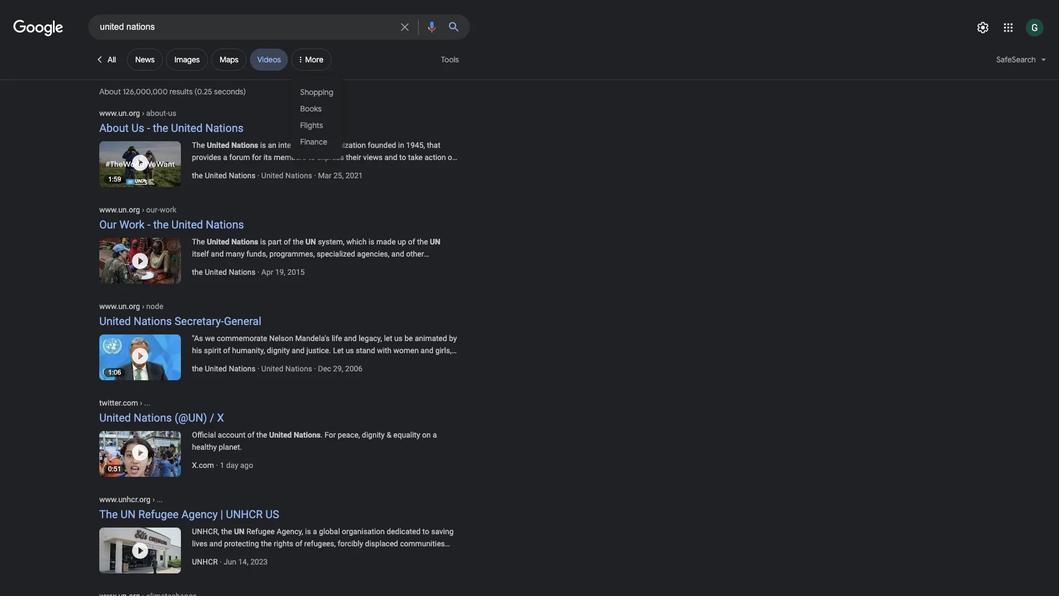Task type: describe. For each thing, give the bounding box(es) containing it.
- for us
[[147, 121, 150, 135]]

/
[[210, 411, 215, 425]]

the inside "as we commemorate nelson mandela's life and legacy, let us be animated by his spirit of humanity, dignity and justice. let us stand with women and girls, young ... the united nations · united nations · dec 29, 2006
[[192, 364, 203, 373]]

twitter.com › ...
[[99, 399, 150, 407]]

day
[[226, 461, 238, 470]]

our
[[99, 218, 117, 231]]

1 horizontal spatial to
[[400, 153, 406, 162]]

› ... text field for nations
[[138, 399, 150, 407]]

for
[[252, 153, 262, 162]]

many
[[226, 250, 245, 258]]

Search search field
[[100, 21, 394, 35]]

global
[[319, 527, 340, 536]]

0 horizontal spatial refugee
[[138, 508, 179, 521]]

general
[[224, 315, 262, 328]]

the up the 'other'
[[417, 237, 428, 246]]

www.unhcr.org › ...
[[99, 495, 163, 504]]

0:51 link
[[99, 429, 192, 477]]

a inside the . for peace, dignity & equality on a healthy planet.
[[433, 431, 437, 439]]

1945,
[[406, 141, 425, 150]]

united up many
[[207, 237, 230, 246]]

126,000,000
[[123, 87, 168, 97]]

1
[[220, 461, 224, 470]]

· down humanity,
[[258, 364, 260, 373]]

the down itself
[[192, 268, 203, 277]]

itself
[[192, 250, 209, 258]]

dignity inside the . for peace, dignity & equality on a healthy planet.
[[362, 431, 385, 439]]

maps
[[220, 55, 239, 65]]

news link
[[127, 49, 163, 71]]

united down humanity,
[[262, 364, 284, 373]]

"as
[[192, 334, 203, 343]]

www.un.org for our
[[99, 205, 140, 214]]

www.un.org › node
[[99, 302, 163, 311]]

x.com · 1 day ago
[[192, 461, 253, 470]]

his
[[192, 346, 202, 355]]

a inside refugee agency, is a global organisation dedicated to saving lives and protecting the rights of refugees, forcibly displaced communities and ...
[[313, 527, 317, 536]]

the down '|'
[[221, 527, 232, 536]]

› for the un refugee agency | unhcr us
[[153, 495, 155, 504]]

account
[[218, 431, 246, 439]]

more
[[305, 55, 324, 65]]

displaced
[[365, 539, 398, 548]]

2006
[[345, 364, 363, 373]]

· left mar
[[314, 171, 316, 180]]

2023
[[251, 558, 268, 566]]

unhcr, the un
[[192, 527, 245, 536]]

founded
[[368, 141, 397, 150]]

0 horizontal spatial to
[[309, 153, 315, 162]]

girls,
[[436, 346, 452, 355]]

women
[[394, 346, 419, 355]]

more filters element
[[305, 55, 324, 65]]

x
[[217, 411, 224, 425]]

refugees,
[[304, 539, 336, 548]]

of inside "as we commemorate nelson mandela's life and legacy, let us be animated by his spirit of humanity, dignity and justice. let us stand with women and girls, young ... the united nations · united nations · dec 29, 2006
[[223, 346, 230, 355]]

1 horizontal spatial unhcr
[[226, 508, 263, 521]]

more button
[[292, 49, 332, 75]]

books link
[[292, 100, 342, 117]]

the for the un refugee agency | unhcr us
[[99, 508, 118, 521]]

www.un.org › our-work
[[99, 205, 177, 214]]

x.com
[[192, 461, 214, 470]]

about-
[[146, 109, 168, 118]]

... for nations
[[144, 399, 150, 407]]

... for un
[[157, 495, 163, 504]]

25,
[[334, 171, 344, 180]]

forcibly
[[338, 539, 363, 548]]

united down twitter.com
[[99, 411, 131, 425]]

· down for
[[258, 171, 260, 180]]

by
[[449, 334, 457, 343]]

agency,
[[277, 527, 303, 536]]

members
[[274, 153, 307, 162]]

mar
[[318, 171, 332, 180]]

planet.
[[219, 443, 242, 452]]

official
[[192, 431, 216, 439]]

justice.
[[307, 346, 331, 355]]

united nations secretary-general
[[99, 315, 262, 328]]

the for the united nations is part of the un system, which is made up of the un itself and many funds, programmes, specialized agencies, and other organizations. the united nations · apr 19, 2015
[[192, 237, 205, 246]]

› about-us text field
[[140, 109, 176, 118]]

lives
[[192, 539, 208, 548]]

images link
[[166, 49, 208, 71]]

animated
[[415, 334, 447, 343]]

legacy,
[[359, 334, 382, 343]]

us
[[266, 508, 279, 521]]

unhcr,
[[192, 527, 219, 536]]

the up programmes,
[[293, 237, 304, 246]]

is inside is an international organization founded in 1945, that provides a forum for its members to express their views and to take action on the ...
[[260, 141, 266, 150]]

all link
[[88, 49, 124, 71]]

action
[[425, 153, 446, 162]]

- for work
[[147, 218, 151, 231]]

official account of the united nations
[[192, 431, 321, 439]]

2 horizontal spatial us
[[395, 334, 403, 343]]

specialized
[[317, 250, 355, 258]]

system,
[[318, 237, 345, 246]]

to inside refugee agency, is a global organisation dedicated to saving lives and protecting the rights of refugees, forcibly displaced communities and ...
[[423, 527, 430, 536]]

united left .
[[269, 431, 292, 439]]

images
[[175, 55, 200, 65]]

and up organizations.
[[211, 250, 224, 258]]

tools
[[441, 55, 459, 65]]

1 vertical spatial unhcr
[[192, 558, 218, 566]]

united down itself
[[205, 268, 227, 277]]

un up protecting
[[234, 527, 245, 536]]

secretary-
[[175, 315, 224, 328]]

· inside the united nations is part of the un system, which is made up of the un itself and many funds, programmes, specialized agencies, and other organizations. the united nations · apr 19, 2015
[[258, 268, 260, 277]]

.
[[321, 431, 323, 439]]

node
[[146, 302, 163, 311]]

dec
[[318, 364, 331, 373]]

united up provides at the top
[[207, 141, 230, 150]]

the un refugee agency | unhcr us
[[99, 508, 279, 521]]

1:59 link
[[99, 139, 192, 187]]

and right life in the bottom of the page
[[344, 334, 357, 343]]

none text field › node
[[99, 301, 163, 311]]

of inside refugee agency, is a global organisation dedicated to saving lives and protecting the rights of refugees, forcibly displaced communities and ...
[[295, 539, 303, 548]]

united down spirit
[[205, 364, 227, 373]]

is an international organization founded in 1945, that provides a forum for its members to express their views and to take action on the ...
[[192, 141, 457, 174]]

"as we commemorate nelson mandela's life and legacy, let us be animated by his spirit of humanity, dignity and justice. let us stand with women and girls, young ... the united nations · united nations · dec 29, 2006
[[192, 334, 457, 373]]

. for peace, dignity & equality on a healthy planet.
[[192, 431, 437, 452]]

our work - the united nations
[[99, 218, 244, 231]]

finance
[[301, 137, 328, 147]]

stand
[[356, 346, 375, 355]]

apr
[[262, 268, 274, 277]]

forum
[[229, 153, 250, 162]]

finance link
[[292, 134, 342, 150]]

saving
[[432, 527, 454, 536]]

the down › about-us text box
[[153, 121, 168, 135]]

united down www.un.org › node on the left of page
[[99, 315, 131, 328]]

organization
[[323, 141, 366, 150]]

un down www.unhcr.org › ...
[[121, 508, 136, 521]]

· left jun
[[220, 558, 222, 566]]

none text field › about-us
[[99, 108, 176, 118]]

about us - the united nations
[[99, 121, 244, 135]]

un right up
[[430, 237, 441, 246]]

none text field the › our-work
[[99, 205, 177, 214]]

is left part
[[260, 237, 266, 246]]



Task type: locate. For each thing, give the bounding box(es) containing it.
a up "refugees,"
[[313, 527, 317, 536]]

0 vertical spatial unhcr
[[226, 508, 263, 521]]

› for our work - the united nations
[[142, 205, 144, 214]]

of right account
[[248, 431, 255, 439]]

humanity,
[[232, 346, 265, 355]]

2 vertical spatial a
[[313, 527, 317, 536]]

peace,
[[338, 431, 360, 439]]

safesearch button
[[991, 49, 1054, 75]]

1 www.un.org from the top
[[99, 109, 140, 118]]

www.un.org
[[99, 109, 140, 118], [99, 205, 140, 214], [99, 302, 140, 311]]

1 horizontal spatial dignity
[[362, 431, 385, 439]]

dedicated
[[387, 527, 421, 536]]

a inside is an international organization founded in 1945, that provides a forum for its members to express their views and to take action on the ...
[[223, 153, 228, 162]]

› node text field
[[140, 302, 163, 311]]

www.un.org up our
[[99, 205, 140, 214]]

- down our-
[[147, 218, 151, 231]]

flights
[[301, 120, 323, 130]]

refugee down "us"
[[247, 527, 275, 536]]

(@un)
[[175, 411, 207, 425]]

29,
[[333, 364, 344, 373]]

|
[[221, 508, 223, 521]]

with
[[377, 346, 392, 355]]

of right spirit
[[223, 346, 230, 355]]

a
[[223, 153, 228, 162], [433, 431, 437, 439], [313, 527, 317, 536]]

and down up
[[392, 250, 405, 258]]

0 vertical spatial a
[[223, 153, 228, 162]]

their
[[346, 153, 362, 162]]

www.un.org up us
[[99, 109, 140, 118]]

› right twitter.com
[[140, 399, 142, 407]]

the inside the united nations is part of the un system, which is made up of the un itself and many funds, programmes, specialized agencies, and other organizations. the united nations · apr 19, 2015
[[192, 237, 205, 246]]

› inside › about-us text box
[[142, 109, 144, 118]]

google image
[[13, 20, 64, 36]]

provides
[[192, 153, 221, 162]]

is
[[260, 141, 266, 150], [260, 237, 266, 246], [369, 237, 375, 246], [305, 527, 311, 536]]

on
[[448, 153, 457, 162], [422, 431, 431, 439]]

None text field
[[99, 108, 176, 118], [99, 495, 163, 504], [140, 592, 197, 596], [99, 495, 163, 504], [140, 592, 197, 596]]

› ... text field up the un refugee agency | unhcr us
[[151, 495, 163, 504]]

unhcr down "lives"
[[192, 558, 218, 566]]

14,
[[238, 558, 249, 566]]

· left apr
[[258, 268, 260, 277]]

... up the un refugee agency | unhcr us
[[157, 495, 163, 504]]

0 vertical spatial refugee
[[138, 508, 179, 521]]

us
[[168, 109, 176, 118], [395, 334, 403, 343], [346, 346, 354, 355]]

0:51
[[108, 465, 121, 473]]

the
[[192, 141, 205, 150], [192, 237, 205, 246], [99, 508, 118, 521]]

on right equality
[[422, 431, 431, 439]]

1 horizontal spatial a
[[313, 527, 317, 536]]

protecting
[[224, 539, 259, 548]]

› for united nations secretary-general
[[142, 302, 144, 311]]

dignity
[[267, 346, 290, 355], [362, 431, 385, 439]]

organisation
[[342, 527, 385, 536]]

› ... text field
[[138, 399, 150, 407], [151, 495, 163, 504]]

www.un.org for about
[[99, 109, 140, 118]]

of
[[284, 237, 291, 246], [408, 237, 416, 246], [223, 346, 230, 355], [248, 431, 255, 439], [295, 539, 303, 548]]

1 vertical spatial dignity
[[362, 431, 385, 439]]

the down his
[[192, 364, 203, 373]]

0 horizontal spatial on
[[422, 431, 431, 439]]

› right the www.unhcr.org
[[153, 495, 155, 504]]

tools button
[[436, 49, 464, 71]]

0 vertical spatial ...
[[144, 399, 150, 407]]

to down the finance on the left
[[309, 153, 315, 162]]

ago
[[240, 461, 253, 470]]

the down provides at the top
[[192, 171, 203, 180]]

1 about from the top
[[99, 87, 121, 97]]

be
[[405, 334, 413, 343]]

to down in
[[400, 153, 406, 162]]

1 vertical spatial › ... text field
[[151, 495, 163, 504]]

other
[[406, 250, 424, 258]]

the up provides at the top
[[192, 141, 205, 150]]

organizations.
[[192, 262, 241, 270]]

mandela's
[[295, 334, 330, 343]]

about for about us - the united nations
[[99, 121, 129, 135]]

... up "united nations (@un) / x"
[[144, 399, 150, 407]]

of right part
[[284, 237, 291, 246]]

in
[[398, 141, 405, 150]]

0 horizontal spatial unhcr
[[192, 558, 218, 566]]

0 vertical spatial us
[[168, 109, 176, 118]]

unhcr
[[226, 508, 263, 521], [192, 558, 218, 566]]

0 vertical spatial dignity
[[267, 346, 290, 355]]

refugee
[[138, 508, 179, 521], [247, 527, 275, 536]]

and down "animated"
[[421, 346, 434, 355]]

on right action
[[448, 153, 457, 162]]

&
[[387, 431, 392, 439]]

of down agency,
[[295, 539, 303, 548]]

views
[[363, 153, 383, 162]]

shopping
[[301, 87, 334, 97]]

0 horizontal spatial ...
[[144, 399, 150, 407]]

menu
[[292, 75, 342, 159]]

0 horizontal spatial us
[[168, 109, 176, 118]]

express
[[317, 153, 344, 162]]

is left an on the top of page
[[260, 141, 266, 150]]

for
[[325, 431, 336, 439]]

clear image
[[399, 15, 412, 39]]

an
[[268, 141, 277, 150]]

› inside text field
[[142, 205, 144, 214]]

19,
[[275, 268, 286, 277]]

1 vertical spatial on
[[422, 431, 431, 439]]

1 vertical spatial -
[[147, 218, 151, 231]]

1 vertical spatial refugee
[[247, 527, 275, 536]]

0 horizontal spatial a
[[223, 153, 228, 162]]

www.un.org inside the › our-work text field
[[99, 205, 140, 214]]

us
[[131, 121, 144, 135]]

and inside refugee agency, is a global organisation dedicated to saving lives and protecting the rights of refugees, forcibly displaced communities and ...
[[210, 539, 222, 548]]

dignity down "nelson"
[[267, 346, 290, 355]]

1 horizontal spatial on
[[448, 153, 457, 162]]

0 vertical spatial about
[[99, 87, 121, 97]]

the ...
[[192, 165, 211, 174]]

us up about us - the united nations at left
[[168, 109, 176, 118]]

None search field
[[0, 14, 470, 40]]

2021
[[346, 171, 363, 180]]

about for about 126,000,000 results (0.25 seconds)
[[99, 87, 121, 97]]

2 vertical spatial us
[[346, 346, 354, 355]]

news
[[135, 55, 155, 65]]

about left us
[[99, 121, 129, 135]]

1 vertical spatial us
[[395, 334, 403, 343]]

· left dec
[[314, 364, 316, 373]]

menu containing shopping
[[292, 75, 342, 159]]

1:06 link
[[99, 332, 192, 380]]

› ... text field up "united nations (@un) / x"
[[138, 399, 150, 407]]

none text field containing www.un.org
[[99, 108, 176, 118]]

refugee down www.unhcr.org › ...
[[138, 508, 179, 521]]

and down founded at the left top
[[385, 153, 398, 162]]

is up agencies,
[[369, 237, 375, 246]]

united down its
[[262, 171, 284, 180]]

the united nations
[[192, 141, 258, 150]]

and down unhcr, the un
[[210, 539, 222, 548]]

1 vertical spatial ...
[[157, 495, 163, 504]]

the down the › our-work text box
[[153, 218, 169, 231]]

and inside is an international organization founded in 1945, that provides a forum for its members to express their views and to take action on the ...
[[385, 153, 398, 162]]

› left about-
[[142, 109, 144, 118]]

agency
[[182, 508, 218, 521]]

a down "the united nations"
[[223, 153, 228, 162]]

life
[[332, 334, 342, 343]]

work
[[120, 218, 145, 231]]

to
[[309, 153, 315, 162], [400, 153, 406, 162], [423, 527, 430, 536]]

None text field
[[99, 205, 177, 214], [99, 301, 163, 311], [99, 398, 150, 407], [99, 591, 197, 596], [99, 398, 150, 407], [99, 591, 197, 596]]

2 about from the top
[[99, 121, 129, 135]]

agencies,
[[357, 250, 390, 258]]

un left system,
[[306, 237, 316, 246]]

› left our-
[[142, 205, 144, 214]]

the up itself
[[192, 237, 205, 246]]

› our-work text field
[[140, 205, 177, 214]]

books
[[301, 104, 322, 113]]

made
[[377, 237, 396, 246]]

funds,
[[247, 250, 268, 258]]

about down all at the left of page
[[99, 87, 121, 97]]

2 horizontal spatial a
[[433, 431, 437, 439]]

on inside is an international organization founded in 1945, that provides a forum for its members to express their views and to take action on the ...
[[448, 153, 457, 162]]

www.un.org for united
[[99, 302, 140, 311]]

- right us
[[147, 121, 150, 135]]

› for about us - the united nations
[[142, 109, 144, 118]]

the down the www.unhcr.org
[[99, 508, 118, 521]]

dignity left "&"
[[362, 431, 385, 439]]

the inside refugee agency, is a global organisation dedicated to saving lives and protecting the rights of refugees, forcibly displaced communities and ...
[[261, 539, 272, 548]]

refugee inside refugee agency, is a global organisation dedicated to saving lives and protecting the rights of refugees, forcibly displaced communities and ...
[[247, 527, 275, 536]]

3 www.un.org from the top
[[99, 302, 140, 311]]

unhcr right '|'
[[226, 508, 263, 521]]

0 vertical spatial › ... text field
[[138, 399, 150, 407]]

shopping link
[[292, 84, 342, 100]]

us left be
[[395, 334, 403, 343]]

0 vertical spatial -
[[147, 121, 150, 135]]

refugee agency, is a global organisation dedicated to saving lives and protecting the rights of refugees, forcibly displaced communities and ...
[[192, 527, 454, 560]]

a right equality
[[433, 431, 437, 439]]

about 126,000,000 results (0.25 seconds)
[[99, 87, 248, 97]]

is inside refugee agency, is a global organisation dedicated to saving lives and protecting the rights of refugees, forcibly displaced communities and ...
[[305, 527, 311, 536]]

1 horizontal spatial us
[[346, 346, 354, 355]]

·
[[258, 171, 260, 180], [314, 171, 316, 180], [258, 268, 260, 277], [258, 364, 260, 373], [314, 364, 316, 373], [216, 461, 218, 470], [220, 558, 222, 566]]

young ...
[[192, 358, 221, 367]]

2 horizontal spatial to
[[423, 527, 430, 536]]

www.unhcr.org
[[99, 495, 151, 504]]

work
[[160, 205, 177, 214]]

1 horizontal spatial refugee
[[247, 527, 275, 536]]

safesearch
[[997, 55, 1037, 65]]

take
[[408, 153, 423, 162]]

our-
[[146, 205, 160, 214]]

2 vertical spatial the
[[99, 508, 118, 521]]

www.un.org inside › node text field
[[99, 302, 140, 311]]

which
[[347, 237, 367, 246]]

the united nations is part of the un system, which is made up of the un itself and many funds, programmes, specialized agencies, and other organizations. the united nations · apr 19, 2015
[[192, 237, 441, 277]]

all
[[108, 55, 116, 65]]

1 vertical spatial a
[[433, 431, 437, 439]]

0 vertical spatial the
[[192, 141, 205, 150]]

international
[[279, 141, 322, 150]]

1 horizontal spatial ...
[[157, 495, 163, 504]]

the right account
[[257, 431, 267, 439]]

dignity inside "as we commemorate nelson mandela's life and legacy, let us be animated by his spirit of humanity, dignity and justice. let us stand with women and girls, young ... the united nations · united nations · dec 29, 2006
[[267, 346, 290, 355]]

...
[[144, 399, 150, 407], [157, 495, 163, 504]]

commemorate
[[217, 334, 267, 343]]

2 www.un.org from the top
[[99, 205, 140, 214]]

search by voice image
[[426, 20, 439, 34]]

united down the work
[[172, 218, 203, 231]]

›
[[142, 109, 144, 118], [142, 205, 144, 214], [142, 302, 144, 311], [140, 399, 142, 407], [153, 495, 155, 504]]

(0.25
[[195, 87, 212, 97]]

2 vertical spatial www.un.org
[[99, 302, 140, 311]]

on inside the . for peace, dignity & equality on a healthy planet.
[[422, 431, 431, 439]]

› ... text field for un
[[151, 495, 163, 504]]

1 vertical spatial www.un.org
[[99, 205, 140, 214]]

· left 1
[[216, 461, 218, 470]]

of right up
[[408, 237, 416, 246]]

is up "refugees,"
[[305, 527, 311, 536]]

1 vertical spatial the
[[192, 237, 205, 246]]

united down provides at the top
[[205, 171, 227, 180]]

and down mandela's
[[292, 346, 305, 355]]

jun
[[224, 558, 237, 566]]

› left node
[[142, 302, 144, 311]]

to up communities
[[423, 527, 430, 536]]

› for united nations (@un) / x
[[140, 399, 142, 407]]

united down › about-us text box
[[171, 121, 203, 135]]

0 vertical spatial on
[[448, 153, 457, 162]]

us inside text box
[[168, 109, 176, 118]]

the for the united nations
[[192, 141, 205, 150]]

us right let
[[346, 346, 354, 355]]

0 vertical spatial www.un.org
[[99, 109, 140, 118]]

› inside › node text field
[[142, 302, 144, 311]]

www.un.org left node
[[99, 302, 140, 311]]

the left rights
[[261, 539, 272, 548]]

0 horizontal spatial dignity
[[267, 346, 290, 355]]

results
[[170, 87, 193, 97]]

1 vertical spatial about
[[99, 121, 129, 135]]

www.un.org inside › about-us text box
[[99, 109, 140, 118]]



Task type: vqa. For each thing, say whether or not it's contained in the screenshot.
"Send to phone"
no



